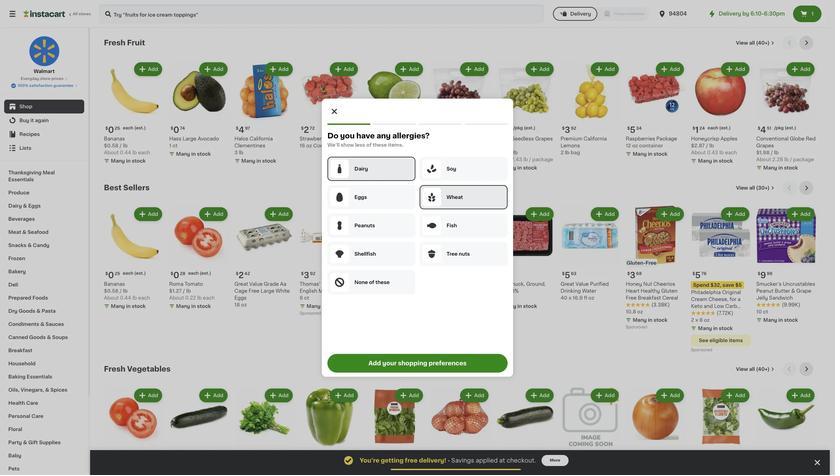 Task type: locate. For each thing, give the bounding box(es) containing it.
1 vertical spatial view all (40+) button
[[733, 363, 777, 377]]

2 horizontal spatial 28
[[375, 453, 380, 457]]

original inside thomas' original english muffins 6 ct
[[322, 282, 341, 287]]

(est.) inside $1.24 each (estimated) element
[[719, 126, 731, 130]]

stock down the muffins
[[327, 304, 341, 309]]

18 inside great value grade aa cage free large white eggs 18 oz
[[234, 303, 240, 308]]

28 inside $ 2 28
[[375, 453, 380, 457]]

free inside great value grade aa cage free large white eggs 18 oz
[[249, 289, 259, 294]]

0 vertical spatial large
[[183, 137, 196, 141]]

$1.98 for bag
[[495, 150, 509, 155]]

0 horizontal spatial bag
[[463, 463, 472, 468]]

ct down hass
[[172, 144, 178, 148]]

1 $ 2 57 from the left
[[432, 453, 445, 461]]

nut
[[643, 282, 652, 287]]

1 horizontal spatial $ 0 68
[[301, 453, 316, 461]]

personal
[[8, 414, 30, 419]]

green inside green onions 5.5 oz
[[561, 463, 576, 468]]

wheat
[[447, 195, 463, 200]]

view all (40+) button for 0
[[733, 363, 777, 377]]

1 /pkg from the left
[[449, 126, 458, 130]]

0 horizontal spatial $ 2 57
[[432, 453, 445, 461]]

3 down halos at the left of the page
[[234, 150, 238, 155]]

fresh left fruit
[[104, 39, 125, 46]]

$0.25 each (estimated) element
[[104, 123, 164, 136], [104, 269, 164, 281]]

$ 0 97
[[562, 453, 577, 461], [236, 453, 250, 461]]

essentials down thanksgiving
[[8, 177, 34, 182]]

$ inside $ 5 76
[[693, 272, 695, 276]]

eggs down cage
[[234, 296, 247, 301]]

10 ct
[[756, 310, 768, 315]]

1 vertical spatial care
[[31, 414, 43, 419]]

california for premium california lemons 2 lb bag
[[584, 137, 607, 141]]

1 horizontal spatial free
[[626, 296, 637, 301]]

97 for halos california clementines
[[245, 127, 250, 131]]

more button
[[542, 456, 569, 467]]

1 horizontal spatial large
[[261, 289, 274, 294]]

about down $ 0 25 at the left of the page
[[104, 150, 119, 155]]

/pkg (est.) inside $4.51 per package (estimated) element
[[774, 126, 796, 130]]

2.28
[[772, 157, 783, 162]]

4 up halos at the left of the page
[[239, 126, 244, 134]]

2 vertical spatial all
[[749, 367, 755, 372]]

health care
[[8, 401, 38, 406]]

$ inside $ 0 74
[[171, 127, 173, 131]]

96
[[767, 272, 773, 276]]

oz right 5.5
[[570, 470, 576, 475]]

package right 2.43
[[532, 157, 553, 162]]

2 (40+) from the top
[[756, 367, 770, 372]]

87
[[506, 453, 511, 457]]

fresh for halos california clementines
[[104, 39, 125, 46]]

(est.)
[[134, 126, 146, 130], [459, 126, 471, 130], [719, 126, 731, 130], [524, 126, 535, 130], [785, 126, 796, 130], [134, 272, 146, 276], [200, 272, 211, 276], [134, 453, 146, 457], [526, 453, 537, 457], [656, 453, 668, 457], [786, 453, 798, 457]]

x left 8
[[695, 318, 698, 323]]

goods down condiments & sauces in the left of the page
[[29, 335, 46, 340]]

1 horizontal spatial original
[[365, 297, 384, 302]]

bag right onion
[[463, 463, 472, 468]]

$ inside $ 4 97
[[236, 127, 239, 131]]

(40+) for 4
[[756, 41, 770, 45]]

thanksgiving meal essentials link
[[4, 166, 84, 186]]

0 vertical spatial $ 3 92
[[562, 126, 576, 134]]

/ inside 'zucchini squash $1.48 / lb'
[[510, 470, 512, 475]]

view all (40+) button down 6:10- at top right
[[733, 36, 777, 50]]

in down halos california clementines 3 lb
[[257, 159, 261, 164]]

0 horizontal spatial each (est.)
[[123, 126, 146, 130]]

premium california lemons 2 lb bag
[[561, 137, 607, 155]]

value left grade
[[249, 282, 263, 287]]

do you have any allergies? we'll show less of these items.
[[327, 132, 430, 147]]

0 horizontal spatial value
[[249, 282, 263, 287]]

2 vertical spatial eggs
[[234, 296, 247, 301]]

in down hass large avocado 1 ct
[[191, 152, 196, 157]]

0 horizontal spatial sponsored badge image
[[300, 312, 321, 316]]

0 horizontal spatial 5
[[565, 272, 570, 280]]

california inside premium california lemons 2 lb bag
[[584, 137, 607, 141]]

goods inside canned goods & soups link
[[29, 335, 46, 340]]

dairy & eggs
[[8, 204, 41, 209]]

$ inside $ 0 25
[[105, 127, 108, 131]]

(est.) inside $ 0 67 each (est.)
[[656, 453, 668, 457]]

42 right lime
[[378, 137, 384, 141]]

/pkg (est.) for green
[[513, 126, 535, 130]]

oz right 8
[[704, 318, 710, 323]]

green right "jumbo"
[[318, 463, 333, 468]]

97 for green onions
[[571, 453, 577, 457]]

1 vertical spatial these
[[375, 280, 390, 285]]

$ 3 92 for thomas' original english muffins
[[301, 272, 315, 280]]

value up the water
[[576, 282, 589, 287]]

delivery inside button
[[570, 11, 591, 16]]

0 horizontal spatial /pkg
[[449, 126, 458, 130]]

view left (30+)
[[736, 186, 748, 191]]

package
[[464, 157, 485, 162], [532, 157, 553, 162], [793, 157, 814, 162]]

97 inside $ 4 97
[[245, 127, 250, 131]]

1 vertical spatial all
[[749, 186, 755, 191]]

bag inside yellow onion bag 3 lb bag
[[440, 470, 450, 475]]

each (est.) for $ 0 25
[[123, 126, 146, 130]]

1 view all (40+) from the top
[[736, 41, 770, 45]]

0 vertical spatial fresh
[[104, 39, 125, 46]]

vinegars,
[[21, 388, 44, 393]]

savings
[[451, 458, 474, 464]]

of down $ 3 88 at the left bottom
[[369, 280, 374, 285]]

1 horizontal spatial $ 2 57
[[693, 453, 706, 461]]

2 view all (40+) button from the top
[[733, 363, 777, 377]]

view for 1
[[736, 41, 748, 45]]

1 horizontal spatial bag
[[495, 144, 505, 148]]

2 57 from the left
[[701, 453, 706, 457]]

of down lime
[[366, 143, 372, 147]]

0 vertical spatial bag
[[571, 150, 580, 155]]

fresh fruit
[[104, 39, 145, 46]]

about down $2.18
[[430, 157, 445, 162]]

2 /pkg (est.) from the left
[[513, 126, 535, 130]]

0 vertical spatial eggs
[[355, 195, 367, 200]]

honey
[[626, 282, 642, 287]]

1 item carousel region from the top
[[104, 36, 816, 176]]

0 horizontal spatial original
[[322, 282, 341, 287]]

3 up 'thomas''
[[304, 272, 309, 280]]

gift
[[28, 441, 38, 446]]

sponsored badge image
[[300, 312, 321, 316], [626, 326, 647, 330], [691, 349, 712, 353]]

fresh inside "ritz fresh stacks original crackers"
[[376, 290, 389, 295]]

100%
[[18, 84, 28, 88]]

in inside the green seedless grapes bag $1.98 / lb about 2.43 lb / package many in stock
[[518, 166, 522, 171]]

about left 2.43
[[495, 157, 510, 162]]

1 view all (40+) button from the top
[[733, 36, 777, 50]]

for
[[730, 297, 737, 302]]

$1.98 inside conventional globe red grapes $1.98 / lb about 2.28 lb / package
[[756, 150, 770, 155]]

product group
[[104, 61, 164, 166], [169, 61, 229, 159], [234, 61, 294, 166], [300, 61, 359, 149], [365, 61, 425, 159], [430, 61, 490, 173], [495, 61, 555, 173], [561, 61, 620, 156], [626, 61, 686, 159], [691, 61, 751, 166], [756, 61, 816, 173], [104, 206, 164, 311], [169, 206, 229, 311], [234, 206, 294, 309], [300, 206, 359, 318], [365, 206, 425, 347], [430, 206, 490, 318], [495, 206, 555, 311], [561, 206, 620, 302], [626, 206, 686, 331], [691, 206, 751, 354], [756, 206, 816, 325], [104, 388, 164, 476], [169, 388, 229, 476], [234, 388, 294, 476], [300, 388, 359, 476], [365, 388, 425, 476], [430, 388, 490, 476], [495, 388, 555, 476], [561, 388, 620, 476], [626, 388, 686, 476], [691, 388, 751, 476], [756, 388, 816, 476]]

package for about 2.28 lb / package
[[793, 157, 814, 162]]

0 vertical spatial $0.28 each (estimated) element
[[169, 269, 229, 281]]

2 horizontal spatial free
[[646, 261, 657, 266]]

1 vertical spatial (40+)
[[756, 367, 770, 372]]

1 value from the left
[[576, 282, 589, 287]]

meat & seafood link
[[4, 226, 84, 239]]

1 vertical spatial 0.44
[[120, 296, 131, 301]]

$0.18 each (estimated) element
[[756, 450, 816, 462]]

/pkg for conventional
[[774, 126, 784, 130]]

1 bananas $0.58 / lb about 0.44 lb each from the top
[[104, 137, 150, 155]]

3 inside halos california clementines 3 lb
[[234, 150, 238, 155]]

1 vertical spatial bananas $0.58 / lb about 0.44 lb each
[[104, 282, 150, 301]]

1 horizontal spatial $5
[[735, 283, 742, 288]]

0 horizontal spatial ct
[[172, 144, 178, 148]]

0 horizontal spatial 18
[[234, 303, 240, 308]]

$2.87
[[691, 144, 705, 148]]

green left the seedless
[[495, 137, 510, 141]]

in down container
[[648, 152, 653, 157]]

canned goods & soups
[[8, 335, 68, 340]]

92
[[571, 127, 576, 131], [310, 272, 315, 276]]

spend up ritz
[[367, 283, 383, 288]]

1 vertical spatial $ 3 92
[[301, 272, 315, 280]]

delivery
[[719, 11, 741, 16], [570, 11, 591, 16]]

0.44 down $ 0 25 at the left of the page
[[120, 150, 131, 155]]

1 vertical spatial 42
[[245, 272, 250, 276]]

all for 1
[[749, 41, 755, 45]]

3 all from the top
[[749, 367, 755, 372]]

1 all from the top
[[749, 41, 755, 45]]

it
[[30, 118, 34, 123]]

pets
[[8, 467, 20, 472]]

1 /pkg (est.) from the left
[[449, 126, 471, 130]]

2 horizontal spatial original
[[722, 290, 741, 295]]

5.5
[[561, 470, 569, 475]]

walmart
[[34, 69, 55, 74]]

0 horizontal spatial $ 3 92
[[301, 272, 315, 280]]

0 horizontal spatial grapes
[[535, 137, 553, 141]]

1 horizontal spatial green
[[495, 137, 510, 141]]

1 $0.58 from the top
[[104, 144, 118, 148]]

92 up the premium at top right
[[571, 127, 576, 131]]

3 /pkg from the left
[[774, 126, 784, 130]]

dry goods & pasta link
[[4, 305, 84, 318]]

great
[[561, 282, 574, 287], [234, 282, 248, 287]]

all inside view all (30+) popup button
[[749, 186, 755, 191]]

$ inside $ 0 67 each (est.)
[[627, 453, 630, 457]]

3 up the premium at top right
[[565, 126, 570, 134]]

1 horizontal spatial /pkg
[[513, 126, 523, 130]]

stock down halos california clementines 3 lb
[[262, 159, 276, 164]]

0 vertical spatial view
[[736, 41, 748, 45]]

see eligible items
[[699, 338, 743, 343]]

shop link
[[4, 100, 84, 114]]

california inside halos california clementines 3 lb
[[250, 137, 273, 141]]

0 horizontal spatial spend
[[367, 283, 383, 288]]

3 package from the left
[[793, 157, 814, 162]]

2 $0.25 each (estimated) element from the top
[[104, 269, 164, 281]]

1 vertical spatial 18
[[767, 453, 772, 457]]

1 $1.98 from the left
[[495, 150, 509, 155]]

free inside honey nut cheerios heart healthy gluten free breakfast cereal
[[626, 296, 637, 301]]

add
[[148, 67, 158, 72], [213, 67, 223, 72], [278, 67, 289, 72], [344, 67, 354, 72], [409, 67, 419, 72], [474, 67, 484, 72], [539, 67, 550, 72], [605, 67, 615, 72], [670, 67, 680, 72], [735, 67, 745, 72], [800, 67, 811, 72], [148, 212, 158, 217], [213, 212, 223, 217], [278, 212, 289, 217], [344, 212, 354, 217], [409, 212, 419, 217], [474, 212, 484, 217], [539, 212, 550, 217], [605, 212, 615, 217], [670, 212, 680, 217], [735, 212, 745, 217], [800, 212, 811, 217], [369, 361, 381, 366], [148, 394, 158, 398], [213, 394, 223, 398], [278, 394, 289, 398], [344, 394, 354, 398], [409, 394, 419, 398], [474, 394, 484, 398], [539, 394, 550, 398], [605, 394, 615, 398], [670, 394, 680, 398], [735, 394, 745, 398], [800, 394, 811, 398]]

package down globe
[[793, 157, 814, 162]]

shopping
[[398, 361, 427, 366]]

1 0.44 from the top
[[120, 150, 131, 155]]

3 for thomas' original english muffins
[[304, 272, 309, 280]]

$5 up a at right bottom
[[735, 283, 742, 288]]

1 vertical spatial x
[[695, 318, 698, 323]]

in down the muffins
[[322, 304, 326, 309]]

view all (40+) for 0
[[736, 367, 770, 372]]

$0.58 down $ 0 25 each (est.)
[[104, 289, 118, 294]]

$0.87 each (estimated) element
[[495, 450, 555, 462]]

2 /pkg from the left
[[513, 126, 523, 130]]

2 horizontal spatial 68
[[636, 272, 642, 276]]

sponsored badge image for $ 3 68
[[626, 326, 647, 330]]

2 $5 from the left
[[409, 283, 416, 288]]

lb inside halos california clementines 3 lb
[[239, 150, 243, 155]]

0 vertical spatial sponsored badge image
[[300, 312, 321, 316]]

3 view from the top
[[736, 367, 748, 372]]

100% satisfaction guarantee button
[[11, 82, 78, 89]]

breakfast down healthy
[[638, 296, 661, 301]]

2 vertical spatial view
[[736, 367, 748, 372]]

/ inside roma tomato $1.27 / lb about 0.22 lb each
[[183, 289, 185, 294]]

1 horizontal spatial bag
[[571, 150, 580, 155]]

$1.98 for grapes
[[756, 150, 770, 155]]

0 horizontal spatial 92
[[310, 272, 315, 276]]

green for green seedless grapes bag $1.98 / lb about 2.43 lb / package many in stock
[[495, 137, 510, 141]]

tree
[[447, 252, 458, 257]]

2 4 from the left
[[761, 126, 766, 134]]

0 horizontal spatial great
[[234, 282, 248, 287]]

$ 2 28
[[366, 453, 380, 461]]

0 horizontal spatial x
[[569, 296, 572, 301]]

oils,
[[8, 388, 19, 393]]

2 $0.58 from the top
[[104, 289, 118, 294]]

1 vertical spatial free
[[249, 289, 259, 294]]

in up best sellers
[[126, 159, 131, 164]]

soups
[[52, 335, 68, 340]]

0 vertical spatial bag
[[495, 144, 505, 148]]

each inside $1.24 each (estimated) element
[[708, 126, 718, 130]]

1 horizontal spatial california
[[584, 137, 607, 141]]

spend for 3
[[367, 283, 383, 288]]

strawberries
[[300, 137, 330, 141]]

care up floral link
[[31, 414, 43, 419]]

$5 right "$20,"
[[409, 283, 416, 288]]

$0.28 each (estimated) element
[[169, 269, 229, 281], [104, 450, 164, 462]]

eggs inside great value grade aa cage free large white eggs 18 oz
[[234, 296, 247, 301]]

care down 'vinegars,'
[[26, 401, 38, 406]]

green for green onions 5.5 oz
[[561, 463, 576, 468]]

great for 2
[[234, 282, 248, 287]]

1 vertical spatial large
[[261, 289, 274, 294]]

save up the stacks on the left of page
[[397, 283, 408, 288]]

92 up 'thomas''
[[310, 272, 315, 276]]

16.9
[[573, 296, 583, 301]]

1 vertical spatial view all (40+)
[[736, 367, 770, 372]]

1 horizontal spatial grapes
[[756, 144, 774, 148]]

0 vertical spatial dairy
[[355, 167, 368, 171]]

25 inside $ 0 25 each (est.)
[[115, 272, 120, 276]]

best sellers
[[104, 184, 150, 192]]

1 great from the left
[[561, 282, 574, 287]]

2 value from the left
[[249, 282, 263, 287]]

gluten
[[661, 289, 678, 294]]

1 horizontal spatial each (est.)
[[514, 453, 537, 457]]

breakfast
[[638, 296, 661, 301], [8, 349, 32, 353]]

grade
[[264, 282, 279, 287]]

ct inside hass large avocado 1 ct
[[172, 144, 178, 148]]

condiments
[[8, 322, 39, 327]]

2 save from the left
[[397, 283, 408, 288]]

dairy for dairy
[[355, 167, 368, 171]]

everyday
[[21, 77, 39, 81]]

have
[[356, 132, 375, 139]]

1 spend from the left
[[693, 283, 709, 288]]

5 for $ 5 34
[[630, 126, 636, 134]]

green seedless grapes bag $1.98 / lb about 2.43 lb / package many in stock
[[495, 137, 553, 171]]

1 $0.25 each (estimated) element from the top
[[104, 123, 164, 136]]

bananas $0.58 / lb about 0.44 lb each down $ 0 25 at the left of the page
[[104, 137, 150, 155]]

0 vertical spatial 92
[[571, 127, 576, 131]]

1 horizontal spatial $0.28 each (estimated) element
[[169, 269, 229, 281]]

snacks & candy link
[[4, 239, 84, 252]]

3 /pkg (est.) from the left
[[774, 126, 796, 130]]

each (est.) inside $1.24 each (estimated) element
[[708, 126, 731, 130]]

oz right fl on the bottom right of the page
[[589, 296, 594, 301]]

1 horizontal spatial ct
[[304, 296, 309, 301]]

each (est.) up checkout.
[[514, 453, 537, 457]]

3 for premium california lemons
[[565, 126, 570, 134]]

stock down the seedless
[[523, 166, 537, 171]]

goods inside dry goods & pasta link
[[19, 309, 35, 314]]

$1.98 down conventional
[[756, 150, 770, 155]]

essentials inside thanksgiving meal essentials
[[8, 177, 34, 182]]

bananas $0.58 / lb about 0.44 lb each
[[104, 137, 150, 155], [104, 282, 150, 301]]

many down the clementines at the top left of the page
[[241, 159, 255, 164]]

main content containing 0
[[90, 28, 830, 476]]

muffins
[[319, 289, 337, 294]]

18 inside $ 0 18 each (est.)
[[767, 453, 772, 457]]

42
[[378, 137, 384, 141], [245, 272, 250, 276]]

$ inside $ 2 72
[[301, 127, 304, 131]]

original inside "ritz fresh stacks original crackers"
[[365, 297, 384, 302]]

1 horizontal spatial spend
[[693, 283, 709, 288]]

$ 3 92 up 'thomas''
[[301, 272, 315, 280]]

these inside do you have any allergies? we'll show less of these items.
[[373, 143, 387, 147]]

free
[[646, 261, 657, 266], [249, 289, 259, 294], [626, 296, 637, 301]]

marketside
[[365, 463, 392, 468]]

2 vertical spatial item carousel region
[[104, 363, 816, 476]]

1 horizontal spatial value
[[576, 282, 589, 287]]

67
[[637, 453, 642, 457]]

package inside the green seedless grapes bag $1.98 / lb about 2.43 lb / package many in stock
[[532, 157, 553, 162]]

(30+)
[[756, 186, 770, 191]]

none
[[355, 280, 368, 285]]

1 $ 0 68 from the left
[[171, 453, 186, 461]]

(9.99k)
[[782, 303, 800, 308]]

1 4 from the left
[[239, 126, 244, 134]]

free right cage
[[249, 289, 259, 294]]

1 california from the left
[[584, 137, 607, 141]]

original inside philadelphia original cream cheese, for a keto and low carb lifestyle
[[722, 290, 741, 295]]

baby
[[8, 454, 21, 459]]

$ 2 72
[[301, 126, 315, 134]]

grapes down $4.81 per package (estimated) element
[[535, 137, 553, 141]]

2 bananas $0.58 / lb about 0.44 lb each from the top
[[104, 282, 150, 301]]

cereal
[[662, 296, 678, 301]]

2 package from the left
[[532, 157, 553, 162]]

42 up cage
[[245, 272, 250, 276]]

1 bananas from the top
[[104, 137, 125, 141]]

1 25 from the top
[[115, 127, 120, 131]]

/pkg (est.)
[[449, 126, 471, 130], [513, 126, 535, 130], [774, 126, 796, 130]]

0 horizontal spatial dairy
[[8, 204, 22, 209]]

1 horizontal spatial 42
[[378, 137, 384, 141]]

$ inside $ 0 18 each (est.)
[[758, 453, 761, 457]]

california
[[584, 137, 607, 141], [250, 137, 273, 141]]

0 vertical spatial ct
[[172, 144, 178, 148]]

(est.) inside $ 0 18 each (est.)
[[786, 453, 798, 457]]

2 view from the top
[[736, 186, 748, 191]]

2 25 from the top
[[115, 272, 120, 276]]

0 vertical spatial 0.44
[[120, 150, 131, 155]]

delivery!
[[419, 458, 446, 464]]

many down english
[[307, 304, 321, 309]]

1 vertical spatial eggs
[[28, 204, 41, 209]]

/pkg inside $4.51 per package (estimated) element
[[774, 126, 784, 130]]

fruit
[[127, 39, 145, 46]]

5 left 34
[[630, 126, 636, 134]]

sponsored badge image down 10.8 oz
[[626, 326, 647, 330]]

1 save from the left
[[723, 283, 734, 288]]

honeycrisp
[[691, 137, 719, 141]]

None search field
[[99, 4, 544, 24]]

stock down hass large avocado 1 ct
[[197, 152, 211, 157]]

1 horizontal spatial $ 0 28 each (est.)
[[171, 272, 211, 280]]

68 inside $ 3 68
[[636, 272, 642, 276]]

california up the clementines at the top left of the page
[[250, 137, 273, 141]]

/pkg (est.) inside $4.81 per package (estimated) element
[[513, 126, 535, 130]]

63
[[571, 272, 577, 276]]

in down 2.43
[[518, 166, 522, 171]]

save for 5
[[723, 283, 734, 288]]

1 vertical spatial dairy
[[8, 204, 22, 209]]

goods down prepared foods
[[19, 309, 35, 314]]

eggs up 'beverages' link
[[28, 204, 41, 209]]

1 horizontal spatial 92
[[571, 127, 576, 131]]

0 horizontal spatial delivery
[[570, 11, 591, 16]]

3 item carousel region from the top
[[104, 363, 816, 476]]

3 left the 88
[[369, 272, 375, 280]]

beverages
[[8, 217, 35, 222]]

great up drinking
[[561, 282, 574, 287]]

eggs up the peanuts
[[355, 195, 367, 200]]

0 vertical spatial free
[[646, 261, 657, 266]]

3 inside yellow onion bag 3 lb bag
[[430, 470, 433, 475]]

2 california from the left
[[250, 137, 273, 141]]

each inside $ 0 67 each (est.)
[[645, 453, 655, 457]]

$5.72 element
[[495, 269, 555, 281]]

at
[[499, 458, 505, 464]]

1 vertical spatial bag
[[463, 463, 472, 468]]

treatment tracker modal dialog
[[90, 451, 830, 476]]

oz inside raspberries package 12 oz container
[[632, 144, 638, 148]]

bag down the lemons
[[571, 150, 580, 155]]

english
[[300, 289, 317, 294]]

42 inside lime 42 1 each
[[378, 137, 384, 141]]

dairy down the less
[[355, 167, 368, 171]]

1 vertical spatial grapes
[[756, 144, 774, 148]]

2 horizontal spatial /pkg (est.)
[[774, 126, 796, 130]]

grapes inside conventional globe red grapes $1.98 / lb about 2.28 lb / package
[[756, 144, 774, 148]]

value for 2
[[249, 282, 263, 287]]

2 all from the top
[[749, 186, 755, 191]]

1 vertical spatial bananas
[[104, 282, 125, 287]]

dairy inside add your shopping preferences element
[[355, 167, 368, 171]]

lifestyle
[[691, 311, 712, 316]]

/pkg inside $4.81 per package (estimated) element
[[513, 126, 523, 130]]

value
[[576, 282, 589, 287], [249, 282, 263, 287]]

1 horizontal spatial delivery
[[719, 11, 741, 16]]

great inside great value purified drinking water 40 x 16.9 fl oz
[[561, 282, 574, 287]]

item carousel region
[[104, 36, 816, 176], [104, 181, 816, 357], [104, 363, 816, 476]]

2 $1.98 from the left
[[756, 150, 770, 155]]

jumbo green pepper
[[300, 463, 352, 468]]

red
[[806, 137, 816, 141]]

1 horizontal spatial /pkg (est.)
[[513, 126, 535, 130]]

goods for canned
[[29, 335, 46, 340]]

each (est.) inside $0.87 each (estimated) element
[[514, 453, 537, 457]]

fresh for 0
[[104, 366, 125, 373]]

$4.81 per package (estimated) element
[[495, 123, 555, 136]]

$5.23 per package (estimated) element
[[430, 123, 490, 136]]

2 bananas from the top
[[104, 282, 125, 287]]

instacart logo image
[[24, 10, 65, 18]]

12
[[626, 144, 631, 148]]

4 for $ 4 97
[[239, 126, 244, 134]]

68
[[636, 272, 642, 276], [180, 453, 186, 457], [310, 453, 316, 457]]

each (est.) inside '$0.25 each (estimated)' element
[[123, 126, 146, 130]]

1 57 from the left
[[440, 453, 445, 457]]

many in stock up best sellers
[[111, 159, 146, 164]]

1 horizontal spatial 57
[[701, 453, 706, 457]]

each (est.) for $ 0 87
[[514, 453, 537, 457]]

save right $32,
[[723, 283, 734, 288]]

shop
[[19, 104, 32, 109]]

bananas $0.58 / lb about 0.44 lb each down $ 0 25 each (est.)
[[104, 282, 150, 301]]

4
[[239, 126, 244, 134], [761, 126, 766, 134]]

/ inside honeycrisp apples $2.87 / lb about 0.43 lb each
[[706, 144, 708, 148]]

1 package from the left
[[464, 157, 485, 162]]

drinking
[[561, 289, 581, 294]]

each inside $0.87 each (estimated) element
[[514, 453, 525, 457]]

0 horizontal spatial free
[[249, 289, 259, 294]]

spend $20, save $5
[[367, 283, 416, 288]]

lb inside yellow onion bag 3 lb bag
[[435, 470, 439, 475]]

92 for premium california lemons
[[571, 127, 576, 131]]

1 vertical spatial item carousel region
[[104, 181, 816, 357]]

sponsored badge image down see
[[691, 349, 712, 353]]

snacks
[[8, 243, 26, 248]]

1 (40+) from the top
[[756, 41, 770, 45]]

0 horizontal spatial $ 0 97
[[236, 453, 250, 461]]

add button
[[135, 63, 162, 76], [200, 63, 227, 76], [265, 63, 292, 76], [331, 63, 357, 76], [396, 63, 423, 76], [461, 63, 488, 76], [526, 63, 553, 76], [592, 63, 618, 76], [657, 63, 684, 76], [722, 63, 749, 76], [787, 63, 814, 76], [135, 208, 162, 221], [200, 208, 227, 221], [265, 208, 292, 221], [331, 208, 357, 221], [396, 208, 423, 221], [461, 208, 488, 221], [526, 208, 553, 221], [592, 208, 618, 221], [657, 208, 684, 221], [722, 208, 749, 221], [787, 208, 814, 221], [135, 390, 162, 402], [200, 390, 227, 402], [265, 390, 292, 402], [331, 390, 357, 402], [396, 390, 423, 402], [461, 390, 488, 402], [526, 390, 553, 402], [592, 390, 618, 402], [657, 390, 684, 402], [722, 390, 749, 402], [787, 390, 814, 402]]

buy
[[19, 118, 29, 123]]

2 horizontal spatial /pkg
[[774, 126, 784, 130]]

product group containing 1
[[691, 61, 751, 166]]

2 great from the left
[[234, 282, 248, 287]]

1 vertical spatial sponsored badge image
[[626, 326, 647, 330]]

2 0.44 from the top
[[120, 296, 131, 301]]

goods for dry
[[19, 309, 35, 314]]

1 $5 from the left
[[735, 283, 742, 288]]

1 horizontal spatial great
[[561, 282, 574, 287]]

1 vertical spatial 25
[[115, 272, 120, 276]]

0 horizontal spatial breakfast
[[8, 349, 32, 353]]

each (est.) up apples
[[708, 126, 731, 130]]

25 inside $ 0 25
[[115, 127, 120, 131]]

save
[[723, 283, 734, 288], [397, 283, 408, 288]]

2 spend from the left
[[367, 283, 383, 288]]

each inside roma tomato $1.27 / lb about 0.22 lb each
[[203, 296, 215, 301]]

1 vertical spatial fresh
[[376, 290, 389, 295]]

bananas for each (est.)
[[104, 282, 125, 287]]

floral
[[8, 428, 22, 432]]

2 view all (40+) from the top
[[736, 367, 770, 372]]

5 for $ 5 76
[[695, 272, 701, 280]]

0 vertical spatial grapes
[[535, 137, 553, 141]]

delivery by 6:10-6:30pm
[[719, 11, 785, 16]]

main content
[[90, 28, 830, 476]]

$1.98 inside the green seedless grapes bag $1.98 / lb about 2.43 lb / package many in stock
[[495, 150, 509, 155]]

$ inside $ 3 88
[[366, 272, 369, 276]]

2 horizontal spatial sponsored badge image
[[691, 349, 712, 353]]

/pkg up the seedless
[[513, 126, 523, 130]]

stock right soy
[[458, 166, 472, 171]]

1 view from the top
[[736, 41, 748, 45]]

checkout.
[[507, 458, 536, 464]]

/pkg (est.) right 51
[[774, 126, 796, 130]]

clementines
[[234, 144, 265, 148]]

0 horizontal spatial /pkg (est.)
[[449, 126, 471, 130]]

1 horizontal spatial 5
[[630, 126, 636, 134]]



Task type: vqa. For each thing, say whether or not it's contained in the screenshot.


Task type: describe. For each thing, give the bounding box(es) containing it.
each inside lime 42 1 each
[[368, 144, 380, 148]]

each inside honeycrisp apples $2.87 / lb about 0.43 lb each
[[725, 150, 737, 155]]

many down lime 42 1 each
[[372, 152, 386, 157]]

$ 3 92 for premium california lemons
[[562, 126, 576, 134]]

you're
[[360, 458, 379, 464]]

bananas $0.58 / lb about 0.44 lb each for 0
[[104, 137, 150, 155]]

household link
[[4, 358, 84, 371]]

1 inside hass large avocado 1 ct
[[169, 144, 171, 148]]

walmart link
[[29, 36, 59, 75]]

0 horizontal spatial green
[[318, 463, 333, 468]]

original for cheese,
[[722, 290, 741, 295]]

0 horizontal spatial 68
[[180, 453, 186, 457]]

bag for 3
[[571, 150, 580, 155]]

51
[[767, 127, 771, 131]]

& up beverages
[[23, 204, 27, 209]]

$5 for 5
[[735, 283, 742, 288]]

& right meat
[[22, 230, 26, 235]]

many down 2.4
[[437, 166, 451, 171]]

many down 10.8 oz
[[633, 318, 647, 323]]

(est.) inside $4.81 per package (estimated) element
[[524, 126, 535, 130]]

x inside great value purified drinking water 40 x 16.9 fl oz
[[569, 296, 572, 301]]

baking
[[8, 375, 26, 380]]

your
[[382, 361, 397, 366]]

$0.25 each (estimated) element for 0
[[104, 123, 164, 136]]

many down $ 0 25 each (est.)
[[111, 304, 125, 309]]

68 for jumbo
[[310, 453, 316, 457]]

grapes inside the green seedless grapes bag $1.98 / lb about 2.43 lb / package many in stock
[[535, 137, 553, 141]]

/ down $ 0 25 each (est.)
[[120, 289, 122, 294]]

container
[[639, 144, 663, 148]]

$ inside $ 1 24
[[693, 127, 695, 131]]

stock down (3.38k)
[[654, 318, 668, 323]]

$ 1 24
[[693, 126, 705, 134]]

0 horizontal spatial 28
[[115, 453, 120, 457]]

in down (3.38k)
[[648, 318, 653, 323]]

seafood
[[28, 230, 49, 235]]

roma
[[169, 282, 183, 287]]

each inside $ 0 18 each (est.)
[[775, 453, 785, 457]]

premium
[[561, 137, 582, 141]]

1 vertical spatial of
[[369, 280, 374, 285]]

many up best
[[111, 159, 125, 164]]

many in stock up eligible
[[698, 326, 733, 331]]

in down 0.43
[[713, 159, 718, 164]]

see
[[699, 338, 708, 343]]

package for about 2.43 lb / package
[[532, 157, 553, 162]]

10
[[756, 310, 762, 315]]

/ right 2.43
[[529, 157, 531, 162]]

stock down honeycrisp apples $2.87 / lb about 0.43 lb each
[[719, 159, 733, 164]]

cream
[[691, 297, 707, 302]]

value for 5
[[576, 282, 589, 287]]

delivery for delivery
[[570, 11, 591, 16]]

3 for spend $20, save $5
[[369, 272, 375, 280]]

great for 5
[[561, 282, 574, 287]]

none of these
[[355, 280, 390, 285]]

product group containing 9
[[756, 206, 816, 325]]

many in stock down hass large avocado 1 ct
[[176, 152, 211, 157]]

25 for $ 0 25
[[115, 127, 120, 131]]

marketside spinach
[[365, 463, 413, 468]]

2 $ 0 68 from the left
[[301, 453, 316, 461]]

1 vertical spatial essentials
[[27, 375, 52, 380]]

92 for thomas' original english muffins
[[310, 272, 315, 276]]

in down (9.99k)
[[778, 318, 783, 323]]

$0.58 for 0
[[104, 144, 118, 148]]

(est.) inside $ 0 25 each (est.)
[[134, 272, 146, 276]]

delivery for delivery by 6:10-6:30pm
[[719, 11, 741, 16]]

stock up see eligible items button
[[719, 326, 733, 331]]

many in stock down (9.99k)
[[763, 318, 798, 323]]

in down beef chuck, ground, 80%/20%
[[518, 304, 522, 309]]

2 $ 2 57 from the left
[[693, 453, 706, 461]]

fl
[[584, 296, 587, 301]]

canned
[[8, 335, 28, 340]]

sponsored badge image for $ 3 92
[[300, 312, 321, 316]]

$0.25 each (estimated) element for each (est.)
[[104, 269, 164, 281]]

$1.24 each (estimated) element
[[691, 123, 751, 136]]

recipes link
[[4, 128, 84, 141]]

many in stock down 0.22
[[176, 304, 211, 309]]

1 inside lime 42 1 each
[[365, 144, 367, 148]]

oz inside strawberries 16 oz container
[[306, 144, 312, 148]]

in down 2.4
[[452, 166, 457, 171]]

deli
[[8, 283, 18, 288]]

1 horizontal spatial 28
[[180, 272, 185, 276]]

bakery link
[[4, 265, 84, 279]]

about inside $2.18 / lb about 2.4 lb / package
[[430, 157, 445, 162]]

oz inside great value grade aa cage free large white eggs 18 oz
[[241, 303, 247, 308]]

4 for $ 4 51
[[761, 126, 766, 134]]

add your shopping preferences element
[[322, 99, 513, 377]]

(40+) for 0
[[756, 367, 770, 372]]

each (est.) for $ 1 24
[[708, 126, 731, 130]]

/ right 2.28
[[790, 157, 792, 162]]

$5 for 3
[[409, 283, 416, 288]]

stock down $ 0 25 each (est.)
[[132, 304, 146, 309]]

many down 10 ct
[[763, 318, 777, 323]]

3 for honey nut cheerios heart healthy gluten free breakfast cereal
[[630, 272, 636, 280]]

package inside $2.18 / lb about 2.4 lb / package
[[464, 157, 485, 162]]

& left "spices"
[[45, 388, 49, 393]]

care for health care
[[26, 401, 38, 406]]

many down 8
[[698, 326, 712, 331]]

/ up 2.4
[[444, 150, 446, 155]]

many in stock down beef chuck, ground, 80%/20%
[[502, 304, 537, 309]]

many in stock down the muffins
[[307, 304, 341, 309]]

0 horizontal spatial eggs
[[28, 204, 41, 209]]

in down 0.22
[[191, 304, 196, 309]]

many in stock down 2.28
[[763, 166, 798, 171]]

free
[[405, 458, 418, 464]]

many in stock down 2.4
[[437, 166, 472, 171]]

& left 'gift'
[[23, 441, 27, 446]]

aa
[[280, 282, 286, 287]]

of inside do you have any allergies? we'll show less of these items.
[[366, 143, 372, 147]]

breakfast link
[[4, 344, 84, 358]]

yellow onion bag 3 lb bag
[[430, 463, 472, 475]]

ritz
[[365, 290, 374, 295]]

many down 0.22
[[176, 304, 190, 309]]

large inside great value grade aa cage free large white eggs 18 oz
[[261, 289, 274, 294]]

lb inside 'zucchini squash $1.48 / lb'
[[513, 470, 518, 475]]

stock down roma tomato $1.27 / lb about 0.22 lb each
[[197, 304, 211, 309]]

stock down conventional globe red grapes $1.98 / lb about 2.28 lb / package
[[784, 166, 798, 171]]

many in stock down 10.8 oz
[[633, 318, 668, 323]]

1 vertical spatial $ 0 28 each (est.)
[[105, 453, 146, 461]]

(est.) inside $4.51 per package (estimated) element
[[785, 126, 796, 130]]

floral link
[[4, 423, 84, 437]]

stock inside the green seedless grapes bag $1.98 / lb about 2.43 lb / package many in stock
[[523, 166, 537, 171]]

about down $ 0 25 each (est.)
[[104, 296, 119, 301]]

conventional globe red grapes $1.98 / lb about 2.28 lb / package
[[756, 137, 816, 162]]

0.43
[[707, 150, 718, 155]]

25 for $ 0 25 each (est.)
[[115, 272, 120, 276]]

about inside honeycrisp apples $2.87 / lb about 0.43 lb each
[[691, 150, 706, 155]]

eggs inside add your shopping preferences element
[[355, 195, 367, 200]]

service type group
[[553, 7, 650, 21]]

$ 0 87
[[497, 453, 511, 461]]

original for muffins
[[322, 282, 341, 287]]

& left candy
[[28, 243, 32, 248]]

spend $32, save $5
[[693, 283, 742, 288]]

large inside hass large avocado 1 ct
[[183, 137, 196, 141]]

$ inside $ 4 51
[[758, 127, 761, 131]]

healthy
[[641, 289, 660, 294]]

many inside the green seedless grapes bag $1.98 / lb about 2.43 lb / package many in stock
[[502, 166, 516, 171]]

$0.67 each (estimated) element
[[626, 450, 686, 462]]

oils, vinegars, & spices link
[[4, 384, 84, 397]]

5 for $ 5 63
[[565, 272, 570, 280]]

stock up sellers
[[132, 159, 146, 164]]

bananas $0.58 / lb about 0.44 lb each for each (est.)
[[104, 282, 150, 301]]

view all (40+) for 4
[[736, 41, 770, 45]]

(est.) inside "$5.23 per package (estimated)" "element"
[[459, 126, 471, 130]]

oz inside great value purified drinking water 40 x 16.9 fl oz
[[589, 296, 594, 301]]

$ inside "$ 5 63"
[[562, 272, 565, 276]]

dairy for dairy & eggs
[[8, 204, 22, 209]]

0.44 for each (est.)
[[120, 296, 131, 301]]

40
[[561, 296, 567, 301]]

items
[[729, 338, 743, 343]]

many down 80%/20% on the right
[[502, 304, 516, 309]]

/pkg inside "$5.23 per package (estimated)" "element"
[[449, 126, 458, 130]]

1 vertical spatial $0.28 each (estimated) element
[[104, 450, 164, 462]]

items.
[[388, 143, 404, 147]]

/ right 2.4
[[461, 157, 463, 162]]

$4.51 per package (estimated) element
[[756, 123, 816, 136]]

add inside "button"
[[369, 361, 381, 366]]

8
[[699, 318, 703, 323]]

dairy & eggs link
[[4, 200, 84, 213]]

save for 3
[[397, 283, 408, 288]]

2 vertical spatial sponsored badge image
[[691, 349, 712, 353]]

34
[[636, 127, 642, 131]]

$ inside $ 0 33
[[366, 127, 369, 131]]

lb inside premium california lemons 2 lb bag
[[565, 150, 570, 155]]

/pkg for green
[[513, 126, 523, 130]]

$ inside $ 3 68
[[627, 272, 630, 276]]

supplies
[[39, 441, 61, 446]]

$1.27
[[169, 289, 182, 294]]

delivery button
[[553, 7, 597, 21]]

$ inside $ 5 34
[[627, 127, 630, 131]]

onion
[[447, 463, 462, 468]]

stock down the items.
[[393, 152, 407, 157]]

view all (40+) button for 4
[[733, 36, 777, 50]]

smucker's uncrustables peanut butter & grape jelly sandwich
[[756, 282, 815, 301]]

in down the items.
[[387, 152, 392, 157]]

16
[[300, 144, 305, 148]]

80%/20%
[[495, 289, 519, 294]]

ct inside thomas' original english muffins 6 ct
[[304, 296, 309, 301]]

$ inside $ 9 96
[[758, 272, 761, 276]]

2 vertical spatial ct
[[763, 310, 768, 315]]

$ inside $ 2 42
[[236, 272, 239, 276]]

$ 3 88
[[366, 272, 381, 280]]

0.44 for 0
[[120, 150, 131, 155]]

halos california clementines 3 lb
[[234, 137, 273, 155]]

$0.58 for each (est.)
[[104, 289, 118, 294]]

care for personal care
[[31, 414, 43, 419]]

42 inside $ 2 42
[[245, 272, 250, 276]]

globe
[[790, 137, 805, 141]]

oz right 10.8
[[637, 310, 643, 315]]

(est.) inside $0.87 each (estimated) element
[[526, 453, 537, 457]]

do
[[327, 132, 339, 139]]

ground,
[[526, 282, 546, 287]]

/pkg (est.) for conventional
[[774, 126, 796, 130]]

meat & seafood
[[8, 230, 49, 235]]

california for halos california clementines 3 lb
[[250, 137, 273, 141]]

1 inside button
[[812, 11, 814, 16]]

bag inside the green seedless grapes bag $1.98 / lb about 2.43 lb / package many in stock
[[495, 144, 505, 148]]

1 $ 0 97 from the left
[[562, 453, 577, 461]]

squash
[[518, 463, 536, 468]]

/ up 2.28
[[771, 150, 773, 155]]

many in stock down $ 0 25 each (est.)
[[111, 304, 146, 309]]

about inside roma tomato $1.27 / lb about 0.22 lb each
[[169, 296, 184, 301]]

in up eligible
[[713, 326, 718, 331]]

white
[[276, 289, 290, 294]]

many in stock down 0.43
[[698, 159, 733, 164]]

oz inside green onions 5.5 oz
[[570, 470, 576, 475]]

thanksgiving meal essentials
[[8, 170, 55, 182]]

6:10-
[[751, 11, 764, 16]]

2.43
[[511, 157, 522, 162]]

bag for 2
[[440, 470, 450, 475]]

all for 5
[[749, 186, 755, 191]]

chuck,
[[508, 282, 525, 287]]

walmart logo image
[[29, 36, 59, 67]]

spend for 5
[[693, 283, 709, 288]]

/ up 2.43
[[510, 150, 512, 155]]

lists link
[[4, 141, 84, 155]]

breakfast inside honey nut cheerios heart healthy gluten free breakfast cereal
[[638, 296, 661, 301]]

each inside $ 0 25 each (est.)
[[123, 272, 133, 276]]

$ inside $ 0 87
[[497, 453, 500, 457]]

& inside smucker's uncrustables peanut butter & grape jelly sandwich
[[791, 289, 795, 294]]

about inside conventional globe red grapes $1.98 / lb about 2.28 lb / package
[[756, 157, 771, 162]]

many down 0.43
[[698, 159, 712, 164]]

candy
[[33, 243, 49, 248]]

household
[[8, 362, 36, 367]]

many in stock down halos california clementines 3 lb
[[241, 159, 276, 164]]

1 inside product group
[[695, 126, 699, 134]]

fish
[[447, 223, 457, 228]]

$ inside $ 0 25 each (est.)
[[105, 272, 108, 276]]

again
[[35, 118, 49, 123]]

delivery by 6:10-6:30pm link
[[708, 10, 785, 18]]

$ 0 25
[[105, 126, 120, 134]]

prepared
[[8, 296, 31, 301]]

2 $ 0 97 from the left
[[236, 453, 250, 461]]

$ inside $ 2 28
[[366, 453, 369, 457]]

many in stock down the items.
[[372, 152, 407, 157]]

you
[[340, 132, 355, 139]]

party & gift supplies
[[8, 441, 61, 446]]

bag inside yellow onion bag 3 lb bag
[[463, 463, 472, 468]]

honeycrisp apples $2.87 / lb about 0.43 lb each
[[691, 137, 738, 155]]

many down hass large avocado 1 ct
[[176, 152, 190, 157]]

many down container
[[633, 152, 647, 157]]

& left pasta
[[36, 309, 40, 314]]

2 inside premium california lemons 2 lb bag
[[561, 150, 564, 155]]

stock down beef chuck, ground, 80%/20%
[[523, 304, 537, 309]]

many in stock down container
[[633, 152, 668, 157]]

in down 2.28
[[778, 166, 783, 171]]

prices
[[51, 77, 64, 81]]

in down $ 0 25 each (est.)
[[126, 304, 131, 309]]

view for 5
[[736, 186, 748, 191]]

stock down (9.99k)
[[784, 318, 798, 323]]

best
[[104, 184, 122, 192]]

& left sauces
[[40, 322, 44, 327]]

hass
[[169, 137, 181, 141]]

2 item carousel region from the top
[[104, 181, 816, 357]]

/pkg (est.) inside "$5.23 per package (estimated)" "element"
[[449, 126, 471, 130]]

about inside the green seedless grapes bag $1.98 / lb about 2.43 lb / package many in stock
[[495, 157, 510, 162]]

100% satisfaction guarantee
[[18, 84, 73, 88]]

satisfaction
[[29, 84, 52, 88]]

baby link
[[4, 450, 84, 463]]

bananas for 0
[[104, 137, 125, 141]]

many down 2.28
[[763, 166, 777, 171]]

stock down container
[[654, 152, 668, 157]]

1 vertical spatial breakfast
[[8, 349, 32, 353]]

6
[[300, 296, 303, 301]]

& left the soups
[[47, 335, 51, 340]]

68 for honey
[[636, 272, 642, 276]]

hass large avocado 1 ct
[[169, 137, 219, 148]]

$ 5 34
[[627, 126, 642, 134]]

view all (30+)
[[736, 186, 770, 191]]

everyday store prices
[[21, 77, 64, 81]]

/ down $ 0 25 at the left of the page
[[120, 144, 122, 148]]



